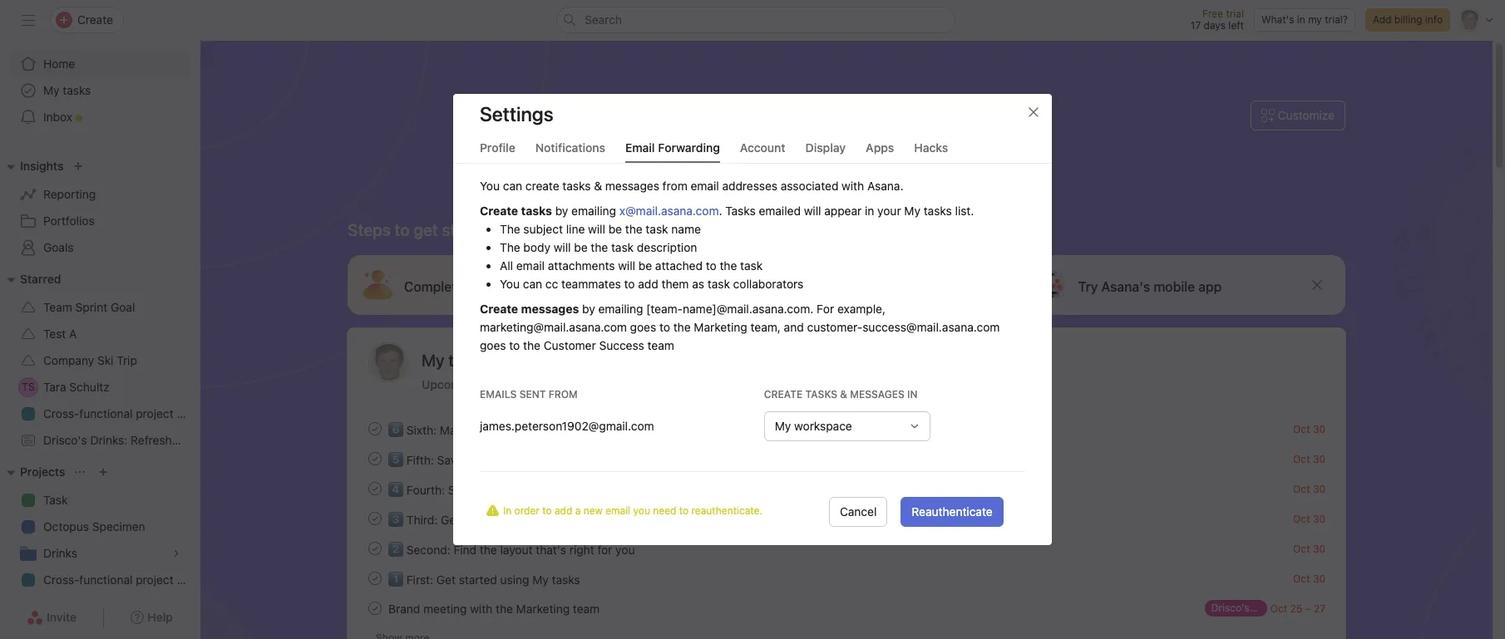 Task type: describe. For each thing, give the bounding box(es) containing it.
email inside create tasks by emailing x@mail.asana.com . tasks emailed will appear in your my tasks list. the subject line will be the task name the body will be the task description all email attachments will be attached to the task you can cc teammates to add them as task collaborators
[[516, 259, 545, 273]]

home
[[43, 57, 75, 71]]

2 vertical spatial messages
[[850, 388, 905, 401]]

find
[[454, 543, 477, 557]]

oct 30 button for right
[[1293, 543, 1326, 555]]

cross- for the cross-functional project plan link in projects element
[[43, 573, 79, 587]]

add inside create tasks by emailing x@mail.asana.com . tasks emailed will appear in your my tasks list. the subject line will be the task name the body will be the task description all email attachments will be attached to the task you can cc teammates to add them as task collaborators
[[638, 277, 658, 291]]

the up collaborators
[[720, 259, 737, 273]]

1 vertical spatial messages
[[521, 302, 579, 316]]

success@mail.asana.com
[[863, 320, 1000, 334]]

overdue
[[498, 378, 545, 392]]

level
[[886, 210, 911, 224]]

will right line
[[588, 222, 605, 236]]

of
[[512, 483, 523, 497]]

0 horizontal spatial from
[[549, 388, 578, 401]]

0 horizontal spatial create
[[525, 179, 559, 193]]

emailing inside by emailing [team-name]@mail.asana.com. for example, marketing@mail.asana.com goes to the marketing team, and customer-success@mail.asana.com goes to the customer success team
[[598, 302, 643, 316]]

0 vertical spatial goes
[[630, 320, 656, 334]]

test a
[[43, 327, 77, 341]]

up
[[914, 210, 927, 224]]

plan inside projects element
[[177, 573, 199, 587]]

octopus
[[43, 520, 89, 534]]

2 vertical spatial be
[[639, 259, 652, 273]]

4 oct 30 button from the top
[[1293, 513, 1326, 525]]

30 for right
[[1313, 543, 1326, 555]]

apps
[[866, 141, 894, 155]]

add billing info button
[[1365, 8, 1450, 32]]

the down [team-
[[673, 320, 691, 334]]

1 horizontal spatial work
[[579, 483, 604, 497]]

good
[[714, 141, 777, 173]]

oct 30 button for incoming
[[1293, 483, 1326, 495]]

1 oct 30 button from the top
[[1293, 423, 1326, 435]]

more
[[842, 210, 869, 224]]

2 vertical spatial email
[[606, 505, 631, 517]]

add billing info
[[1373, 13, 1443, 26]]

oct 30 button for in
[[1293, 453, 1326, 465]]

upcoming
[[422, 378, 478, 392]]

completed image for 6️⃣
[[365, 419, 385, 439]]

starred element
[[0, 264, 296, 457]]

my workspace button
[[764, 412, 930, 442]]

trial?
[[1325, 13, 1348, 26]]

oct for that's
[[1293, 543, 1310, 555]]

top
[[492, 483, 509, 497]]

close image
[[1027, 106, 1040, 119]]

to right the need
[[679, 505, 689, 517]]

display
[[806, 141, 846, 155]]

create messages
[[480, 302, 579, 316]]

what's
[[1262, 13, 1294, 26]]

2 the from the top
[[500, 240, 520, 254]]

in
[[503, 505, 512, 517]]

1 30 from the top
[[1313, 423, 1326, 435]]

on
[[475, 483, 488, 497]]

0 vertical spatial &
[[594, 179, 602, 193]]

email
[[625, 141, 655, 155]]

my
[[1308, 13, 1322, 26]]

1 horizontal spatial messages
[[605, 179, 659, 193]]

free trial 17 days left
[[1191, 7, 1244, 32]]

1 vertical spatial goes
[[480, 338, 506, 353]]

portfolios link
[[10, 208, 190, 235]]

goals
[[43, 240, 74, 254]]

completed checkbox for 1️⃣
[[365, 569, 385, 589]]

asana
[[595, 453, 627, 467]]

0 vertical spatial with
[[842, 179, 864, 193]]

your
[[877, 204, 901, 218]]

1 horizontal spatial be
[[608, 222, 622, 236]]

steps
[[348, 220, 391, 240]]

oct for my
[[1293, 573, 1310, 585]]

completed image for 4️⃣
[[365, 479, 385, 499]]

emails
[[480, 388, 517, 401]]

17
[[1191, 19, 1201, 32]]

display button
[[806, 141, 846, 163]]

inbox
[[43, 110, 72, 124]]

marketing inside by emailing [team-name]@mail.asana.com. for example, marketing@mail.asana.com goes to the marketing team, and customer-success@mail.asana.com goes to the customer success team
[[694, 320, 747, 334]]

sections
[[545, 513, 590, 527]]

asana.
[[867, 179, 904, 193]]

addresses
[[722, 179, 778, 193]]

1️⃣ first: get started using my tasks
[[388, 573, 580, 587]]

completed checkbox for 5️⃣
[[365, 449, 385, 469]]

will down line
[[554, 240, 571, 254]]

drisco's drinks: refreshment recommendation
[[43, 433, 296, 447]]

1 vertical spatial be
[[574, 240, 588, 254]]

attached
[[655, 259, 703, 273]]

company
[[43, 353, 94, 368]]

ja
[[381, 355, 395, 370]]

attachments
[[548, 259, 615, 273]]

profile
[[480, 141, 515, 155]]

my inside dropdown button
[[775, 419, 791, 433]]

task
[[43, 493, 68, 507]]

2 vertical spatial with
[[470, 602, 493, 616]]

recommendation
[[202, 433, 296, 447]]

get for organized
[[441, 513, 460, 527]]

schultz
[[69, 380, 110, 394]]

notifications button
[[535, 141, 605, 163]]

30 for incoming
[[1313, 483, 1326, 495]]

to down create messages
[[509, 338, 520, 353]]

1 horizontal spatial create
[[764, 388, 803, 401]]

manageable
[[501, 423, 566, 437]]

james
[[904, 141, 979, 173]]

test
[[43, 327, 66, 341]]

6️⃣ sixth: make work manageable
[[388, 423, 566, 437]]

my tasks link
[[10, 77, 190, 104]]

get started
[[414, 220, 496, 240]]

free
[[1203, 7, 1223, 20]]

overdue (9)
[[498, 378, 564, 392]]

to right steps
[[395, 220, 410, 240]]

cross-functional project plan link inside starred element
[[10, 401, 199, 427]]

that's
[[536, 543, 566, 557]]

oct 30 for in
[[1293, 453, 1326, 465]]

oct for sections
[[1293, 513, 1310, 525]]

customer-
[[807, 320, 863, 334]]

1️⃣
[[388, 573, 403, 587]]

1 oct 30 from the top
[[1293, 423, 1326, 435]]

to right attached
[[706, 259, 717, 273]]

4 30 from the top
[[1313, 513, 1326, 525]]

0 vertical spatial from
[[663, 179, 688, 193]]

fourth:
[[406, 483, 445, 497]]

for
[[817, 302, 834, 316]]

4 oct 30 from the top
[[1293, 513, 1326, 525]]

completed image for 1️⃣
[[365, 569, 385, 589]]

hide sidebar image
[[22, 13, 35, 27]]

in inside button
[[1297, 13, 1305, 26]]

4️⃣
[[388, 483, 403, 497]]

info
[[1425, 13, 1443, 26]]

my inside create tasks by emailing x@mail.asana.com . tasks emailed will appear in your my tasks list. the subject line will be the task name the body will be the task description all email attachments will be attached to the task you can cc teammates to add them as task collaborators
[[904, 204, 921, 218]]

1 vertical spatial you
[[616, 543, 635, 557]]

1 vertical spatial team
[[573, 602, 600, 616]]

tara
[[43, 380, 66, 394]]

the up description
[[625, 222, 643, 236]]

all
[[500, 259, 513, 273]]

3️⃣
[[388, 513, 403, 527]]

my right using
[[532, 573, 549, 587]]

cross-functional project plan link inside projects element
[[10, 567, 199, 594]]

to inside beginner 4 more to level up
[[872, 210, 883, 224]]

1 vertical spatial with
[[519, 513, 542, 527]]

in down my tasks link
[[907, 388, 918, 401]]

portfolios
[[43, 214, 95, 228]]

layout
[[500, 543, 533, 557]]

team
[[43, 300, 72, 314]]

create tasks & messages in
[[764, 388, 918, 401]]

specimen
[[92, 520, 145, 534]]

in left asana
[[582, 453, 591, 467]]

list.
[[955, 204, 974, 218]]

steps to get started
[[348, 220, 496, 240]]

task left description
[[611, 240, 634, 254]]

team inside by emailing [team-name]@mail.asana.com. for example, marketing@mail.asana.com goes to the marketing team, and customer-success@mail.asana.com goes to the customer success team
[[647, 338, 674, 353]]

create for create tasks by emailing x@mail.asana.com . tasks emailed will appear in your my tasks list. the subject line will be the task name the body will be the task description all email attachments will be attached to the task you can cc teammates to add them as task collaborators
[[480, 204, 518, 218]]

stay
[[448, 483, 472, 497]]

starred
[[20, 272, 61, 286]]

1 vertical spatial drinks
[[1253, 602, 1282, 615]]

tara schultz
[[43, 380, 110, 394]]

cross-functional project plan for the cross-functional project plan link within starred element
[[43, 407, 199, 421]]

search button
[[556, 7, 956, 33]]

6️⃣
[[388, 423, 403, 437]]

0 vertical spatial work
[[472, 423, 498, 437]]

1 the from the top
[[500, 222, 520, 236]]

trip
[[117, 353, 137, 368]]



Task type: locate. For each thing, give the bounding box(es) containing it.
hacks
[[914, 141, 948, 155]]

0 horizontal spatial drinks
[[43, 546, 77, 561]]

2 horizontal spatial messages
[[850, 388, 905, 401]]

& up the my workspace dropdown button
[[840, 388, 847, 401]]

completed checkbox left the 1️⃣
[[365, 569, 385, 589]]

completed image left the 1️⃣
[[365, 569, 385, 589]]

2 horizontal spatial email
[[691, 179, 719, 193]]

completed checkbox for 2️⃣
[[365, 539, 385, 559]]

company ski trip
[[43, 353, 137, 368]]

functional for the cross-functional project plan link in projects element
[[79, 573, 133, 587]]

description
[[637, 240, 697, 254]]

overdue (9) button
[[498, 378, 564, 400]]

by down teammates on the left
[[582, 302, 595, 316]]

drisco's for drisco's drinks
[[1211, 602, 1250, 615]]

1 horizontal spatial from
[[663, 179, 688, 193]]

james.peterson1902@gmail.com
[[480, 419, 654, 433]]

1 vertical spatial plan
[[177, 573, 199, 587]]

1 vertical spatial email
[[516, 259, 545, 273]]

3 completed image from the top
[[365, 509, 385, 529]]

drisco's drinks link
[[1205, 600, 1282, 617]]

3 oct 30 button from the top
[[1293, 483, 1326, 495]]

1 vertical spatial by
[[582, 302, 595, 316]]

1 vertical spatial emailing
[[598, 302, 643, 316]]

emailing up line
[[571, 204, 616, 218]]

you
[[480, 179, 500, 193], [500, 277, 520, 291]]

from right sent
[[549, 388, 578, 401]]

0 vertical spatial plan
[[177, 407, 199, 421]]

my
[[43, 83, 59, 97], [904, 204, 921, 218], [775, 419, 791, 433], [532, 573, 549, 587]]

1 vertical spatial create
[[764, 388, 803, 401]]

workspace
[[794, 419, 852, 433]]

completed image left brand
[[365, 599, 385, 619]]

goes up overdue
[[480, 338, 506, 353]]

will
[[804, 204, 821, 218], [588, 222, 605, 236], [554, 240, 571, 254], [618, 259, 635, 273]]

completed image left 3️⃣
[[365, 509, 385, 529]]

cross- up invite
[[43, 573, 79, 587]]

2 cross-functional project plan from the top
[[43, 573, 199, 587]]

0 vertical spatial completed checkbox
[[365, 479, 385, 499]]

4 completed image from the top
[[365, 539, 385, 559]]

2 project from the top
[[136, 573, 174, 587]]

incoming
[[526, 483, 575, 497]]

messages down my tasks link
[[850, 388, 905, 401]]

1 horizontal spatial goes
[[630, 320, 656, 334]]

add
[[638, 277, 658, 291], [555, 505, 572, 517]]

you down all
[[500, 277, 520, 291]]

teammates
[[561, 277, 621, 291]]

be
[[608, 222, 622, 236], [574, 240, 588, 254], [639, 259, 652, 273]]

drinks down octopus
[[43, 546, 77, 561]]

collaborating
[[509, 453, 579, 467]]

drisco's drinks
[[1211, 602, 1282, 615]]

work right make
[[472, 423, 498, 437]]

with right in
[[519, 513, 542, 527]]

refreshment
[[131, 433, 199, 447]]

5 oct 30 button from the top
[[1293, 543, 1326, 555]]

invite button
[[16, 603, 87, 633]]

profile button
[[480, 141, 515, 163]]

apps button
[[866, 141, 894, 163]]

with up appear
[[842, 179, 864, 193]]

tasks down notifications button in the top left of the page
[[562, 179, 591, 193]]

good afternoon, james
[[714, 141, 979, 173]]

tasks up subject
[[521, 204, 552, 218]]

0 horizontal spatial be
[[574, 240, 588, 254]]

completed checkbox left '4️⃣'
[[365, 479, 385, 499]]

email forwarding
[[625, 141, 720, 155]]

0 vertical spatial create
[[525, 179, 559, 193]]

1 horizontal spatial drisco's
[[1211, 602, 1250, 615]]

1 vertical spatial drisco's
[[1211, 602, 1250, 615]]

inbox link
[[10, 104, 190, 131]]

completed checkbox for 6️⃣
[[365, 419, 385, 439]]

functional inside starred element
[[79, 407, 133, 421]]

2 oct 30 from the top
[[1293, 453, 1326, 465]]

the down using
[[496, 602, 513, 616]]

0 vertical spatial messages
[[605, 179, 659, 193]]

0 horizontal spatial add
[[555, 505, 572, 517]]

0 vertical spatial emailing
[[571, 204, 616, 218]]

from up x@mail.asana.com 'link'
[[663, 179, 688, 193]]

drinks inside projects element
[[43, 546, 77, 561]]

1 vertical spatial from
[[549, 388, 578, 401]]

messages down email
[[605, 179, 659, 193]]

0 vertical spatial marketing
[[694, 320, 747, 334]]

completed checkbox left 5️⃣
[[365, 449, 385, 469]]

3️⃣ third: get organized with sections
[[388, 513, 590, 527]]

my left 'workspace'
[[775, 419, 791, 433]]

home link
[[10, 51, 190, 77]]

tasks up 'workspace'
[[805, 388, 837, 401]]

completed image
[[365, 419, 385, 439], [365, 479, 385, 499], [365, 509, 385, 529], [365, 539, 385, 559], [365, 599, 385, 619]]

test a link
[[10, 321, 190, 348]]

cross-functional project plan link down octopus specimen link
[[10, 567, 199, 594]]

2 oct 30 button from the top
[[1293, 453, 1326, 465]]

my inside global element
[[43, 83, 59, 97]]

0 horizontal spatial drisco's
[[43, 433, 87, 447]]

drisco's inside starred element
[[43, 433, 87, 447]]

line
[[566, 222, 585, 236]]

beginner
[[769, 210, 824, 225]]

1 cross- from the top
[[43, 407, 79, 421]]

cross-functional project plan for the cross-functional project plan link in projects element
[[43, 573, 199, 587]]

by
[[555, 204, 568, 218], [582, 302, 595, 316], [493, 453, 506, 467]]

0 horizontal spatial marketing
[[516, 602, 570, 616]]

project for the cross-functional project plan link within starred element
[[136, 407, 174, 421]]

2 horizontal spatial be
[[639, 259, 652, 273]]

marketing down the name]@mail.asana.com.
[[694, 320, 747, 334]]

2 cross-functional project plan link from the top
[[10, 567, 199, 594]]

completed checkbox left the 6️⃣ on the bottom
[[365, 419, 385, 439]]

1 vertical spatial functional
[[79, 573, 133, 587]]

completed image left the 6️⃣ on the bottom
[[365, 419, 385, 439]]

0 vertical spatial drisco's
[[43, 433, 87, 447]]

1 completed checkbox from the top
[[365, 419, 385, 439]]

cross- down tara
[[43, 407, 79, 421]]

meeting
[[423, 602, 467, 616]]

oct for collaborating
[[1293, 453, 1310, 465]]

1 vertical spatial marketing
[[516, 602, 570, 616]]

1 vertical spatial &
[[840, 388, 847, 401]]

0 vertical spatial functional
[[79, 407, 133, 421]]

to right order
[[542, 505, 552, 517]]

1 completed image from the top
[[365, 449, 385, 469]]

project up drisco's drinks: refreshment recommendation link
[[136, 407, 174, 421]]

tasks inside global element
[[63, 83, 91, 97]]

insights
[[20, 159, 64, 173]]

project inside projects element
[[136, 573, 174, 587]]

get
[[441, 513, 460, 527], [436, 573, 456, 587]]

1 vertical spatial the
[[500, 240, 520, 254]]

1 horizontal spatial add
[[638, 277, 658, 291]]

tasks down that's
[[552, 573, 580, 587]]

oct 30 for right
[[1293, 543, 1326, 555]]

0 horizontal spatial goes
[[480, 338, 506, 353]]

0 horizontal spatial team
[[573, 602, 600, 616]]

by inside create tasks by emailing x@mail.asana.com . tasks emailed will appear in your my tasks list. the subject line will be the task name the body will be the task description all email attachments will be attached to the task you can cc teammates to add them as task collaborators
[[555, 204, 568, 218]]

company ski trip link
[[10, 348, 190, 374]]

0 vertical spatial cross-
[[43, 407, 79, 421]]

brand
[[388, 602, 420, 616]]

2️⃣ second: find the layout that's right for you
[[388, 543, 635, 557]]

2 horizontal spatial with
[[842, 179, 864, 193]]

completed image for 5️⃣
[[365, 449, 385, 469]]

completed image
[[365, 449, 385, 469], [365, 569, 385, 589]]

1 vertical spatial cross-
[[43, 573, 79, 587]]

1 project from the top
[[136, 407, 174, 421]]

4️⃣ fourth: stay on top of incoming work
[[388, 483, 604, 497]]

cross-functional project plan inside starred element
[[43, 407, 199, 421]]

0 vertical spatial cross-functional project plan link
[[10, 401, 199, 427]]

1 plan from the top
[[177, 407, 199, 421]]

plan inside starred element
[[177, 407, 199, 421]]

1 horizontal spatial email
[[606, 505, 631, 517]]

1 vertical spatial create
[[480, 302, 518, 316]]

you right the for
[[616, 543, 635, 557]]

project down drinks link at the bottom of the page
[[136, 573, 174, 587]]

task
[[646, 222, 668, 236], [611, 240, 634, 254], [740, 259, 763, 273], [708, 277, 730, 291]]

by up line
[[555, 204, 568, 218]]

right
[[569, 543, 594, 557]]

1 vertical spatial you
[[500, 277, 520, 291]]

create for create messages
[[480, 302, 518, 316]]

task up description
[[646, 222, 668, 236]]

ts
[[22, 381, 35, 393]]

6 oct 30 from the top
[[1293, 573, 1326, 585]]

account
[[740, 141, 786, 155]]

completed checkbox left 3️⃣
[[365, 509, 385, 529]]

create up the my workspace
[[764, 388, 803, 401]]

my up inbox
[[43, 83, 59, 97]]

completed image for 2️⃣
[[365, 539, 385, 559]]

drisco's for drisco's drinks: refreshment recommendation
[[43, 433, 87, 447]]

invite
[[47, 610, 77, 625]]

2 functional from the top
[[79, 573, 133, 587]]

in inside create tasks by emailing x@mail.asana.com . tasks emailed will appear in your my tasks list. the subject line will be the task name the body will be the task description all email attachments will be attached to the task you can cc teammates to add them as task collaborators
[[865, 204, 874, 218]]

projects button
[[0, 462, 65, 482]]

oct 30 button for tasks
[[1293, 573, 1326, 585]]

team sprint goal link
[[10, 294, 190, 321]]

4
[[831, 210, 838, 224]]

1 vertical spatial add
[[555, 505, 572, 517]]

team down [team-
[[647, 338, 674, 353]]

the up all
[[500, 240, 520, 254]]

cross-
[[43, 407, 79, 421], [43, 573, 79, 587]]

marketing down using
[[516, 602, 570, 616]]

will up teammates on the left
[[618, 259, 635, 273]]

can inside create tasks by emailing x@mail.asana.com . tasks emailed will appear in your my tasks list. the subject line will be the task name the body will be the task description all email attachments will be attached to the task you can cc teammates to add them as task collaborators
[[523, 277, 542, 291]]

completed image for 3️⃣
[[365, 509, 385, 529]]

0 horizontal spatial with
[[470, 602, 493, 616]]

1 cross-functional project plan link from the top
[[10, 401, 199, 427]]

emailing up "success"
[[598, 302, 643, 316]]

1 horizontal spatial with
[[519, 513, 542, 527]]

functional up the drinks:
[[79, 407, 133, 421]]

1 horizontal spatial marketing
[[694, 320, 747, 334]]

be down description
[[639, 259, 652, 273]]

5 completed image from the top
[[365, 599, 385, 619]]

completed image for brand
[[365, 599, 385, 619]]

tasks down home
[[63, 83, 91, 97]]

1 horizontal spatial drinks
[[1253, 602, 1282, 615]]

be right line
[[608, 222, 622, 236]]

2 horizontal spatial by
[[582, 302, 595, 316]]

can down profile button
[[503, 179, 522, 193]]

add left them
[[638, 277, 658, 291]]

0 vertical spatial the
[[500, 222, 520, 236]]

drinks link
[[10, 541, 190, 567]]

1 vertical spatial get
[[436, 573, 456, 587]]

get right 'first:'
[[436, 573, 456, 587]]

insights element
[[0, 151, 200, 264]]

global element
[[0, 41, 200, 141]]

1 cross-functional project plan from the top
[[43, 407, 199, 421]]

task right as
[[708, 277, 730, 291]]

by inside by emailing [team-name]@mail.asana.com. for example, marketing@mail.asana.com goes to the marketing team, and customer-success@mail.asana.com goes to the customer success team
[[582, 302, 595, 316]]

2 completed image from the top
[[365, 569, 385, 589]]

and
[[784, 320, 804, 334]]

the down 'marketing@mail.asana.com'
[[523, 338, 540, 353]]

in left your
[[865, 204, 874, 218]]

5 oct 30 from the top
[[1293, 543, 1326, 555]]

add left a
[[555, 505, 572, 517]]

left
[[1229, 19, 1244, 32]]

settings
[[480, 102, 554, 126]]

cross-functional project plan link up the drinks:
[[10, 401, 199, 427]]

with down 1️⃣ first: get started using my tasks
[[470, 602, 493, 616]]

time
[[466, 453, 490, 467]]

task up collaborators
[[740, 259, 763, 273]]

0 vertical spatial drinks
[[43, 546, 77, 561]]

2 create from the top
[[480, 302, 518, 316]]

0 vertical spatial email
[[691, 179, 719, 193]]

work up new
[[579, 483, 604, 497]]

6 30 from the top
[[1313, 573, 1326, 585]]

3 completed checkbox from the top
[[365, 539, 385, 559]]

my right your
[[904, 204, 921, 218]]

reauthenticate.
[[691, 505, 763, 517]]

create up subject
[[525, 179, 559, 193]]

cross-functional project plan
[[43, 407, 199, 421], [43, 573, 199, 587]]

1 vertical spatial work
[[579, 483, 604, 497]]

tasks left list. on the top of page
[[924, 204, 952, 218]]

1 horizontal spatial team
[[647, 338, 674, 353]]

1 vertical spatial cross-functional project plan link
[[10, 567, 199, 594]]

goes
[[630, 320, 656, 334], [480, 338, 506, 353]]

Completed checkbox
[[365, 419, 385, 439], [365, 449, 385, 469], [365, 539, 385, 559], [365, 569, 385, 589]]

goes down [team-
[[630, 320, 656, 334]]

4 completed checkbox from the top
[[365, 569, 385, 589]]

completed image left 5️⃣
[[365, 449, 385, 469]]

cross-functional project plan link
[[10, 401, 199, 427], [10, 567, 199, 594]]

0 vertical spatial can
[[503, 179, 522, 193]]

cross-functional project plan inside projects element
[[43, 573, 199, 587]]

0 vertical spatial you
[[633, 505, 650, 517]]

cross-functional project plan up the drinks:
[[43, 407, 199, 421]]

them
[[662, 277, 689, 291]]

by emailing [team-name]@mail.asana.com. for example, marketing@mail.asana.com goes to the marketing team, and customer-success@mail.asana.com goes to the customer success team
[[480, 302, 1000, 353]]

5️⃣
[[388, 453, 403, 467]]

drinks left 25
[[1253, 602, 1282, 615]]

2 completed checkbox from the top
[[365, 449, 385, 469]]

upcoming button
[[422, 378, 478, 400]]

the right find
[[480, 543, 497, 557]]

you down profile button
[[480, 179, 500, 193]]

1 vertical spatial cross-functional project plan
[[43, 573, 199, 587]]

get right third:
[[441, 513, 460, 527]]

email right new
[[606, 505, 631, 517]]

oct 25 – 27
[[1270, 603, 1326, 615]]

1 horizontal spatial &
[[840, 388, 847, 401]]

drisco's
[[43, 433, 87, 447], [1211, 602, 1250, 615]]

afternoon,
[[783, 141, 898, 173]]

1 vertical spatial can
[[523, 277, 542, 291]]

you inside create tasks by emailing x@mail.asana.com . tasks emailed will appear in your my tasks list. the subject line will be the task name the body will be the task description all email attachments will be attached to the task you can cc teammates to add them as task collaborators
[[500, 277, 520, 291]]

0 vertical spatial add
[[638, 277, 658, 291]]

in order to add a new email you need to reauthenticate.
[[503, 505, 763, 517]]

drisco's drinks: refreshment recommendation link
[[10, 427, 296, 454]]

in left my at the right
[[1297, 13, 1305, 26]]

2 30 from the top
[[1313, 453, 1326, 465]]

1 vertical spatial project
[[136, 573, 174, 587]]

associated
[[781, 179, 839, 193]]

2 vertical spatial completed checkbox
[[365, 599, 385, 619]]

0 vertical spatial get
[[441, 513, 460, 527]]

0 vertical spatial cross-functional project plan
[[43, 407, 199, 421]]

completed checkbox for 4️⃣
[[365, 479, 385, 499]]

cross-functional project plan down drinks link at the bottom of the page
[[43, 573, 199, 587]]

will left 4
[[804, 204, 821, 218]]

completed checkbox for 3️⃣
[[365, 509, 385, 529]]

30 for in
[[1313, 453, 1326, 465]]

search
[[585, 12, 622, 27]]

to left level
[[872, 210, 883, 224]]

–
[[1305, 603, 1311, 615]]

0 horizontal spatial by
[[493, 453, 506, 467]]

0 vertical spatial you
[[480, 179, 500, 193]]

to right teammates on the left
[[624, 277, 635, 291]]

to down [team-
[[659, 320, 670, 334]]

oct 30 for tasks
[[1293, 573, 1326, 585]]

functional for the cross-functional project plan link within starred element
[[79, 407, 133, 421]]

0 vertical spatial team
[[647, 338, 674, 353]]

the up the attachments
[[591, 240, 608, 254]]

0 horizontal spatial messages
[[521, 302, 579, 316]]

0 vertical spatial by
[[555, 204, 568, 218]]

3 oct 30 from the top
[[1293, 483, 1326, 495]]

search list box
[[556, 7, 956, 33]]

functional down drinks link at the bottom of the page
[[79, 573, 133, 587]]

& down notifications button in the top left of the page
[[594, 179, 602, 193]]

oct for of
[[1293, 483, 1310, 495]]

the left subject
[[500, 222, 520, 236]]

cancel button
[[829, 497, 888, 527]]

cancel
[[840, 505, 877, 519]]

1 completed checkbox from the top
[[365, 479, 385, 499]]

0 horizontal spatial email
[[516, 259, 545, 273]]

0 horizontal spatial &
[[594, 179, 602, 193]]

drisco's left 25
[[1211, 602, 1250, 615]]

oct 30
[[1293, 423, 1326, 435], [1293, 453, 1326, 465], [1293, 483, 1326, 495], [1293, 513, 1326, 525], [1293, 543, 1326, 555], [1293, 573, 1326, 585]]

5️⃣ fifth: save time by collaborating in asana
[[388, 453, 627, 467]]

oct 30 for incoming
[[1293, 483, 1326, 495]]

3 completed checkbox from the top
[[365, 599, 385, 619]]

oct
[[1293, 423, 1310, 435], [1293, 453, 1310, 465], [1293, 483, 1310, 495], [1293, 513, 1310, 525], [1293, 543, 1310, 555], [1293, 573, 1310, 585], [1270, 603, 1287, 615]]

create inside create tasks by emailing x@mail.asana.com . tasks emailed will appear in your my tasks list. the subject line will be the task name the body will be the task description all email attachments will be attached to the task you can cc teammates to add them as task collaborators
[[480, 204, 518, 218]]

email down body
[[516, 259, 545, 273]]

1 vertical spatial completed image
[[365, 569, 385, 589]]

2 cross- from the top
[[43, 573, 79, 587]]

1 vertical spatial completed checkbox
[[365, 509, 385, 529]]

cross- inside projects element
[[43, 573, 79, 587]]

a
[[575, 505, 581, 517]]

octopus specimen link
[[10, 514, 190, 541]]

collaborators
[[733, 277, 804, 291]]

cross- for the cross-functional project plan link within starred element
[[43, 407, 79, 421]]

save
[[437, 453, 463, 467]]

can
[[503, 179, 522, 193], [523, 277, 542, 291]]

5 30 from the top
[[1313, 543, 1326, 555]]

0 vertical spatial completed image
[[365, 449, 385, 469]]

completed checkbox for brand
[[365, 599, 385, 619]]

6 oct 30 button from the top
[[1293, 573, 1326, 585]]

plan
[[177, 407, 199, 421], [177, 573, 199, 587]]

functional inside projects element
[[79, 573, 133, 587]]

2 completed image from the top
[[365, 479, 385, 499]]

0 vertical spatial be
[[608, 222, 622, 236]]

2 plan from the top
[[177, 573, 199, 587]]

my tasks
[[43, 83, 91, 97]]

1 completed image from the top
[[365, 419, 385, 439]]

1 create from the top
[[480, 204, 518, 218]]

third:
[[406, 513, 438, 527]]

2 completed checkbox from the top
[[365, 509, 385, 529]]

emailing inside create tasks by emailing x@mail.asana.com . tasks emailed will appear in your my tasks list. the subject line will be the task name the body will be the task description all email attachments will be attached to the task you can cc teammates to add them as task collaborators
[[571, 204, 616, 218]]

1 horizontal spatial by
[[555, 204, 568, 218]]

1 functional from the top
[[79, 407, 133, 421]]

2 vertical spatial by
[[493, 453, 506, 467]]

project inside starred element
[[136, 407, 174, 421]]

create down all
[[480, 302, 518, 316]]

project for the cross-functional project plan link in projects element
[[136, 573, 174, 587]]

0 horizontal spatial work
[[472, 423, 498, 437]]

30 for tasks
[[1313, 573, 1326, 585]]

billing
[[1394, 13, 1422, 26]]

team down right
[[573, 602, 600, 616]]

get for started
[[436, 573, 456, 587]]

projects element
[[0, 457, 200, 640]]

customize
[[1278, 108, 1335, 122]]

0 vertical spatial create
[[480, 204, 518, 218]]

reporting
[[43, 187, 96, 201]]

oct 30 button
[[1293, 423, 1326, 435], [1293, 453, 1326, 465], [1293, 483, 1326, 495], [1293, 513, 1326, 525], [1293, 543, 1326, 555], [1293, 573, 1326, 585]]

3 30 from the top
[[1313, 483, 1326, 495]]

completed image left 2️⃣
[[365, 539, 385, 559]]

completed image left '4️⃣'
[[365, 479, 385, 499]]

Completed checkbox
[[365, 479, 385, 499], [365, 509, 385, 529], [365, 599, 385, 619]]

0 vertical spatial project
[[136, 407, 174, 421]]

by right time at the bottom left of page
[[493, 453, 506, 467]]

cross- inside starred element
[[43, 407, 79, 421]]



Task type: vqa. For each thing, say whether or not it's contained in the screenshot.
Team Sprint Goal link
yes



